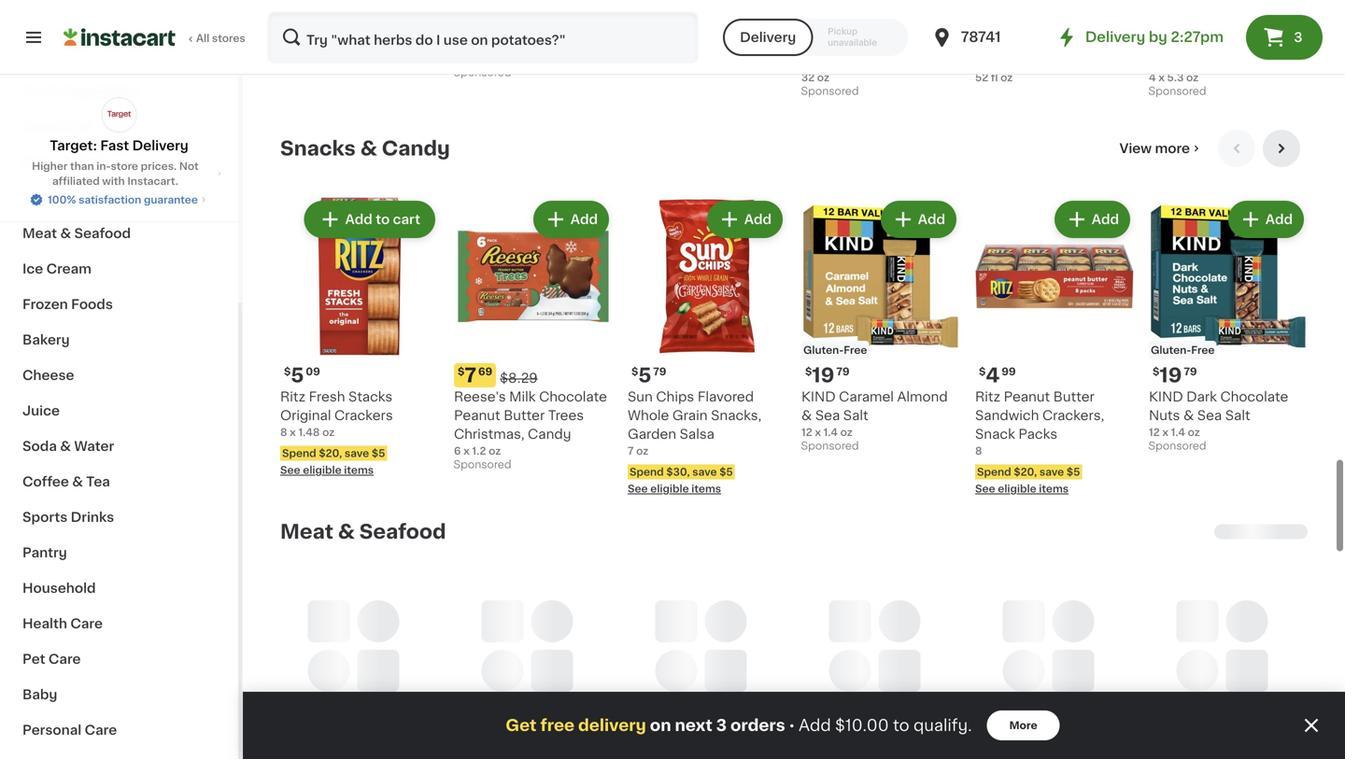 Task type: vqa. For each thing, say whether or not it's contained in the screenshot.
1 each related to 12
no



Task type: locate. For each thing, give the bounding box(es) containing it.
2 $ 19 79 from the left
[[1153, 366, 1198, 386]]

personal care
[[22, 724, 117, 737]]

stores
[[212, 33, 245, 43]]

delivery up 'prices.' at the left top
[[132, 139, 189, 152]]

8
[[280, 428, 287, 438], [976, 446, 983, 457]]

add for peanut
[[1092, 213, 1120, 226]]

pet
[[22, 653, 45, 666]]

1 horizontal spatial light
[[1204, 17, 1238, 30]]

$ 19 79 up caramel
[[806, 366, 850, 386]]

19 up kind caramel almond & sea salt 12 x 1.4 oz
[[813, 366, 835, 386]]

7
[[465, 366, 477, 386], [628, 446, 634, 457]]

2 ritz from the left
[[976, 391, 1001, 404]]

water
[[74, 440, 114, 453]]

fit for dannon light + fit vanilla greek nonfat yogurt tub
[[905, 17, 921, 30]]

vanilla up 32 on the top
[[802, 36, 844, 49]]

pantry inside pantry link
[[22, 547, 67, 560]]

candy inside $ 7 69 $8.29 reese's milk chocolate peanut butter trees christmas, candy 6 x 1.2 oz
[[528, 428, 572, 441]]

x inside kind dark chocolate nuts & sea salt 12 x 1.4 oz
[[1163, 428, 1169, 438]]

1 greek from the left
[[847, 36, 887, 49]]

snacks down higher
[[22, 192, 71, 205]]

gal down oak
[[461, 54, 477, 64]]

oz inside dannon light + fit vanilla greek nonfat yogurt cups 4 x 5.3 oz
[[1187, 72, 1199, 83]]

2 vanilla from the left
[[1150, 36, 1192, 49]]

yogurt inside dannon light + fit vanilla greek nonfat yogurt tub 32 oz
[[802, 54, 845, 67]]

lactose
[[976, 54, 1029, 67]]

snacks & candy inside item carousel region
[[280, 139, 450, 158]]

1 vertical spatial snacks & candy
[[22, 192, 133, 205]]

1 horizontal spatial chocolate
[[1043, 17, 1111, 30]]

2 1 from the left
[[454, 54, 459, 64]]

salt down caramel
[[844, 409, 869, 422]]

1 horizontal spatial 8
[[976, 446, 983, 457]]

milk for pantry
[[347, 36, 374, 49]]

fresh fruit
[[22, 121, 94, 134]]

0 vertical spatial eggs
[[739, 36, 772, 49]]

ritz for 4
[[976, 391, 1001, 404]]

whole inside "market pantry whole vitamin d milk 1 gal"
[[376, 17, 417, 30]]

tea
[[86, 476, 110, 489]]

0 horizontal spatial greek
[[847, 36, 887, 49]]

nonfat for dannon light + fit vanilla greek nonfat yogurt tub
[[890, 36, 935, 49]]

whole left oak
[[376, 17, 417, 30]]

2 horizontal spatial chocolate
[[1221, 391, 1289, 404]]

0 horizontal spatial 7
[[465, 366, 477, 386]]

0 horizontal spatial spend $20, save $5 see eligible items
[[280, 449, 385, 476]]

dannon for dannon light + fit vanilla greek nonfat yogurt cups
[[1150, 17, 1201, 30]]

candy down trees
[[528, 428, 572, 441]]

fresh
[[22, 85, 60, 98], [22, 121, 60, 134], [309, 391, 345, 404]]

product group containing dannon light + fit vanilla greek nonfat yogurt tub
[[802, 0, 961, 102]]

$5 right $30,
[[720, 467, 733, 478]]

0 horizontal spatial eligible
[[303, 465, 342, 476]]

$ for kind dark chocolate nuts & sea salt
[[1153, 367, 1160, 377]]

eggs inside good & gather grade a cage-free large eggs 18 oz
[[739, 36, 772, 49]]

5 $ from the left
[[980, 367, 986, 377]]

salt inside kind caramel almond & sea salt 12 x 1.4 oz
[[844, 409, 869, 422]]

$ inside the $ 5 79
[[632, 367, 639, 377]]

gluten- up dark
[[1151, 345, 1192, 356]]

None search field
[[267, 11, 699, 64]]

eligible
[[303, 465, 342, 476], [651, 484, 689, 494], [998, 484, 1037, 494]]

free for kind dark chocolate nuts & sea salt
[[1192, 345, 1215, 356]]

fresh inside fresh vegetables link
[[22, 85, 60, 98]]

1 horizontal spatial meat
[[280, 522, 334, 542]]

care right health
[[70, 618, 103, 631]]

78741 button
[[932, 11, 1044, 64]]

add for chips
[[745, 213, 772, 226]]

eligible down packs at right
[[998, 484, 1037, 494]]

4 $ from the left
[[806, 367, 813, 377]]

sports drinks link
[[11, 500, 227, 536]]

snacks & candy
[[280, 139, 450, 158], [22, 192, 133, 205]]

2 fit from the left
[[1252, 17, 1269, 30]]

1 $ from the left
[[284, 367, 291, 377]]

fresh vegetables
[[22, 85, 139, 98]]

$ 7 69 $8.29 reese's milk chocolate peanut butter trees christmas, candy 6 x 1.2 oz
[[454, 366, 607, 457]]

eligible inside "spend $30, save $5 see eligible items"
[[651, 484, 689, 494]]

light inside dannon light + fit vanilla greek nonfat yogurt tub 32 oz
[[857, 17, 890, 30]]

vanilla inside dannon light + fit vanilla greek nonfat yogurt cups 4 x 5.3 oz
[[1150, 36, 1192, 49]]

milk
[[347, 36, 374, 49], [454, 36, 481, 49], [510, 391, 536, 404]]

gluten-free for caramel
[[804, 345, 868, 356]]

5.3
[[1168, 72, 1185, 83]]

1 gal from the left
[[287, 54, 303, 64]]

see inside "spend $30, save $5 see eligible items"
[[628, 484, 648, 494]]

2 dannon from the left
[[1150, 17, 1201, 30]]

fit for dannon light + fit vanilla greek nonfat yogurt cups
[[1252, 17, 1269, 30]]

spend inside "spend $30, save $5 see eligible items"
[[630, 467, 664, 478]]

79 up chips
[[654, 367, 667, 377]]

$ 19 79 for caramel
[[806, 366, 850, 386]]

delivery
[[1086, 30, 1146, 44], [740, 31, 797, 44], [132, 139, 189, 152]]

1 horizontal spatial free
[[669, 36, 695, 49]]

0 horizontal spatial save
[[345, 449, 369, 459]]

4 add button from the left
[[1057, 203, 1129, 236]]

delivery by 2:27pm
[[1086, 30, 1224, 44]]

1 horizontal spatial items
[[692, 484, 722, 494]]

kind inside kind caramel almond & sea salt 12 x 1.4 oz
[[802, 391, 836, 404]]

x inside $ 7 69 $8.29 reese's milk chocolate peanut butter trees christmas, candy 6 x 1.2 oz
[[464, 446, 470, 457]]

1 horizontal spatial gluten-free
[[1151, 345, 1215, 356]]

nonfat inside dannon light + fit vanilla greek nonfat yogurt cups 4 x 5.3 oz
[[1238, 36, 1283, 49]]

items for x
[[344, 465, 374, 476]]

butter inside "ritz peanut butter sandwich crackers, snack packs 8"
[[1054, 391, 1095, 404]]

1 horizontal spatial meat & seafood
[[280, 522, 446, 542]]

save right $30,
[[693, 467, 717, 478]]

2 horizontal spatial items
[[1040, 484, 1069, 494]]

1 horizontal spatial 19
[[1160, 366, 1183, 386]]

1 5 from the left
[[291, 366, 304, 386]]

0 horizontal spatial free
[[541, 718, 575, 734]]

chocolate for free
[[1043, 17, 1111, 30]]

coffee & tea link
[[11, 465, 227, 500]]

$ left 09 in the left of the page
[[284, 367, 291, 377]]

kind for nuts
[[1150, 391, 1184, 404]]

1 horizontal spatial snacks
[[280, 139, 356, 158]]

greek up cups
[[1195, 36, 1235, 49]]

add to cart
[[345, 213, 421, 226]]

greek inside dannon light + fit vanilla greek nonfat yogurt tub 32 oz
[[847, 36, 887, 49]]

oz right 32 on the top
[[818, 72, 830, 83]]

1 horizontal spatial salt
[[1226, 409, 1251, 422]]

light up tub
[[857, 17, 890, 30]]

1 vertical spatial snacks
[[22, 192, 71, 205]]

see for 1.48
[[280, 465, 301, 476]]

0 horizontal spatial spend
[[282, 449, 317, 459]]

add button for dark
[[1231, 203, 1303, 236]]

2 nonfat from the left
[[1238, 36, 1283, 49]]

free
[[1032, 54, 1061, 67], [844, 345, 868, 356], [1192, 345, 1215, 356]]

0 horizontal spatial 19
[[813, 366, 835, 386]]

spend $20, save $5 see eligible items for 5
[[280, 449, 385, 476]]

1.4
[[824, 428, 838, 438], [1172, 428, 1186, 438]]

+ inside dannon light + fit vanilla greek nonfat yogurt cups 4 x 5.3 oz
[[1241, 17, 1249, 30]]

19
[[813, 366, 835, 386], [1160, 366, 1183, 386]]

vanilla inside dannon light + fit vanilla greek nonfat yogurt tub 32 oz
[[802, 36, 844, 49]]

2 salt from the left
[[1226, 409, 1251, 422]]

snacks & candy up add to cart button
[[280, 139, 450, 158]]

1 down oak
[[454, 54, 459, 64]]

yogurt inside dannon light + fit vanilla greek nonfat yogurt cups 4 x 5.3 oz
[[1150, 54, 1193, 67]]

delivery by 2:27pm link
[[1056, 26, 1224, 49]]

milk down $8.29
[[510, 391, 536, 404]]

1 19 from the left
[[813, 366, 835, 386]]

0 vertical spatial butter
[[1054, 391, 1095, 404]]

1 vertical spatial 4
[[986, 366, 1000, 386]]

dannon up the by
[[1150, 17, 1201, 30]]

1 horizontal spatial 12
[[1150, 428, 1161, 438]]

0 horizontal spatial delivery
[[132, 139, 189, 152]]

0 horizontal spatial candy
[[89, 192, 133, 205]]

free right get on the bottom
[[541, 718, 575, 734]]

greek up tub
[[847, 36, 887, 49]]

vanilla for tub
[[802, 36, 844, 49]]

0 horizontal spatial to
[[376, 213, 390, 226]]

0 vertical spatial whole
[[376, 17, 417, 30]]

3 $ from the left
[[632, 367, 639, 377]]

kind left caramel
[[802, 391, 836, 404]]

almond
[[898, 391, 948, 404]]

6 $ from the left
[[1153, 367, 1160, 377]]

free up dark
[[1192, 345, 1215, 356]]

1 salt from the left
[[844, 409, 869, 422]]

$5 for sun chips flavored whole grain snacks, garden salsa
[[720, 467, 733, 478]]

32
[[802, 72, 815, 83]]

1 horizontal spatial spend
[[630, 467, 664, 478]]

chocolate for 12
[[1221, 391, 1289, 404]]

2 kind from the left
[[1150, 391, 1184, 404]]

oz down garden
[[637, 446, 649, 457]]

$ left 99
[[980, 367, 986, 377]]

gal down vitamin
[[287, 54, 303, 64]]

pantry down 'sports'
[[22, 547, 67, 560]]

2:27pm
[[1171, 30, 1224, 44]]

to inside button
[[376, 213, 390, 226]]

greek inside dannon light + fit vanilla greek nonfat yogurt cups 4 x 5.3 oz
[[1195, 36, 1235, 49]]

kind inside kind dark chocolate nuts & sea salt 12 x 1.4 oz
[[1150, 391, 1184, 404]]

1 vertical spatial $20,
[[1014, 467, 1038, 478]]

greek for tub
[[847, 36, 887, 49]]

yogurt up 5.3
[[1150, 54, 1193, 67]]

sports
[[22, 511, 68, 524]]

care for pet care
[[48, 653, 81, 666]]

3 add button from the left
[[883, 203, 955, 236]]

oz inside fairlife 2% chocolate ultra filtered milk, lactose free 52 fl oz
[[1001, 72, 1013, 83]]

peanut
[[1004, 391, 1051, 404], [454, 409, 501, 422]]

care right pet
[[48, 653, 81, 666]]

2 $ from the left
[[458, 367, 465, 377]]

19 for dark
[[1160, 366, 1183, 386]]

sea down dark
[[1198, 409, 1223, 422]]

nonfat right 2:27pm at the right top of page
[[1238, 36, 1283, 49]]

1 horizontal spatial 79
[[837, 367, 850, 377]]

stacks
[[349, 391, 393, 404]]

& inside kind dark chocolate nuts & sea salt 12 x 1.4 oz
[[1184, 409, 1195, 422]]

ritz inside "ritz peanut butter sandwich crackers, snack packs 8"
[[976, 391, 1001, 404]]

$5 inside product group
[[1067, 467, 1081, 478]]

2 yogurt from the left
[[1150, 54, 1193, 67]]

ritz for 5
[[280, 391, 306, 404]]

add button for chips
[[709, 203, 781, 236]]

caramel
[[839, 391, 894, 404]]

$20, down packs at right
[[1014, 467, 1038, 478]]

2 horizontal spatial delivery
[[1086, 30, 1146, 44]]

spend for 1.48
[[282, 449, 317, 459]]

1 fit from the left
[[905, 17, 921, 30]]

$20,
[[319, 449, 342, 459], [1014, 467, 1038, 478]]

fresh up fresh fruit
[[22, 85, 60, 98]]

eligible down 1.48
[[303, 465, 342, 476]]

0 horizontal spatial yogurt
[[802, 54, 845, 67]]

$ 19 79
[[806, 366, 850, 386], [1153, 366, 1198, 386]]

fresh inside ritz fresh stacks original crackers 8 x 1.48 oz
[[309, 391, 345, 404]]

$ inside "$ 4 99"
[[980, 367, 986, 377]]

spend $20, save $5 see eligible items down 1.48
[[280, 449, 385, 476]]

greek for cups
[[1195, 36, 1235, 49]]

0 horizontal spatial meat
[[22, 227, 57, 240]]

5 add button from the left
[[1231, 203, 1303, 236]]

oz right the 18
[[642, 54, 654, 64]]

meat
[[22, 227, 57, 240], [280, 522, 334, 542]]

1 ritz from the left
[[280, 391, 306, 404]]

1 horizontal spatial eggs
[[739, 36, 772, 49]]

1 vanilla from the left
[[802, 36, 844, 49]]

service type group
[[724, 19, 909, 56]]

chocolate up trees
[[539, 391, 607, 404]]

1 kind from the left
[[802, 391, 836, 404]]

ice cream
[[22, 263, 92, 276]]

ritz up original
[[280, 391, 306, 404]]

+ inside dannon light + fit vanilla greek nonfat yogurt tub 32 oz
[[893, 17, 901, 30]]

light for cups
[[1204, 17, 1238, 30]]

vanilla for cups
[[1150, 36, 1192, 49]]

2 horizontal spatial eligible
[[998, 484, 1037, 494]]

+ for cups
[[1241, 17, 1249, 30]]

12 inside kind caramel almond & sea salt 12 x 1.4 oz
[[802, 428, 813, 438]]

2 gluten-free from the left
[[1151, 345, 1215, 356]]

0 horizontal spatial $5
[[372, 449, 385, 459]]

care
[[70, 618, 103, 631], [48, 653, 81, 666], [85, 724, 117, 737]]

salt inside kind dark chocolate nuts & sea salt 12 x 1.4 oz
[[1226, 409, 1251, 422]]

eligible down $30,
[[651, 484, 689, 494]]

3 right dannon light + fit vanilla greek nonfat yogurt cups 4 x 5.3 oz
[[1295, 31, 1303, 44]]

2 gluten- from the left
[[1151, 345, 1192, 356]]

1 vertical spatial seafood
[[360, 522, 446, 542]]

1 horizontal spatial dannon
[[1150, 17, 1201, 30]]

6
[[454, 446, 461, 457]]

items down crackers
[[344, 465, 374, 476]]

2 horizontal spatial free
[[1192, 345, 1215, 356]]

care down baby link
[[85, 724, 117, 737]]

snacks,
[[711, 409, 762, 422]]

sea inside kind dark chocolate nuts & sea salt 12 x 1.4 oz
[[1198, 409, 1223, 422]]

salt right 'nuts'
[[1226, 409, 1251, 422]]

eggs up affiliated
[[76, 156, 110, 169]]

1 horizontal spatial gluten-
[[1151, 345, 1192, 356]]

save down packs at right
[[1040, 467, 1065, 478]]

oz right fl
[[1001, 72, 1013, 83]]

1 horizontal spatial nonfat
[[1238, 36, 1283, 49]]

dannon inside dannon light + fit vanilla greek nonfat yogurt tub 32 oz
[[802, 17, 853, 30]]

seafood
[[74, 227, 131, 240], [360, 522, 446, 542]]

79 for chips
[[654, 367, 667, 377]]

1 1 from the left
[[280, 54, 285, 64]]

higher
[[32, 161, 68, 172]]

2 add button from the left
[[709, 203, 781, 236]]

1 horizontal spatial spend $20, save $5 see eligible items
[[976, 467, 1081, 494]]

milk for 7
[[510, 391, 536, 404]]

1 horizontal spatial pantry
[[329, 17, 372, 30]]

2 greek from the left
[[1195, 36, 1235, 49]]

1.4 inside kind caramel almond & sea salt 12 x 1.4 oz
[[824, 428, 838, 438]]

2 vertical spatial candy
[[528, 428, 572, 441]]

fresh inside 'fresh fruit' 'link'
[[22, 121, 60, 134]]

peanut inside "ritz peanut butter sandwich crackers, snack packs 8"
[[1004, 391, 1051, 404]]

1 dannon from the left
[[802, 17, 853, 30]]

eligible for 1.48
[[303, 465, 342, 476]]

spend down 1.48
[[282, 449, 317, 459]]

8 inside "ritz peanut butter sandwich crackers, snack packs 8"
[[976, 446, 983, 457]]

snacks & candy link
[[280, 137, 450, 160], [11, 180, 227, 216]]

0 horizontal spatial ritz
[[280, 391, 306, 404]]

19 up 'nuts'
[[1160, 366, 1183, 386]]

+
[[893, 17, 901, 30], [1241, 17, 1249, 30]]

free inside treatment tracker modal dialog
[[541, 718, 575, 734]]

sponsored badge image down 5.3
[[1150, 86, 1206, 97]]

1 vertical spatial eggs
[[76, 156, 110, 169]]

oak farms reduced fat milk 1 gal
[[454, 17, 611, 64]]

1 $ 19 79 from the left
[[806, 366, 850, 386]]

chocolate inside $ 7 69 $8.29 reese's milk chocolate peanut butter trees christmas, candy 6 x 1.2 oz
[[539, 391, 607, 404]]

cups
[[1196, 54, 1231, 67]]

spend for salsa
[[630, 467, 664, 478]]

$ 4 99
[[980, 366, 1016, 386]]

1 horizontal spatial butter
[[1054, 391, 1095, 404]]

milk right d
[[347, 36, 374, 49]]

1 horizontal spatial $ 19 79
[[1153, 366, 1198, 386]]

add
[[345, 213, 373, 226], [571, 213, 598, 226], [745, 213, 772, 226], [919, 213, 946, 226], [1092, 213, 1120, 226], [1266, 213, 1294, 226], [799, 718, 832, 734]]

$ up kind caramel almond & sea salt 12 x 1.4 oz
[[806, 367, 813, 377]]

0 horizontal spatial free
[[844, 345, 868, 356]]

items inside "spend $30, save $5 see eligible items"
[[692, 484, 722, 494]]

higher than in-store prices. not affiliated with instacart. link
[[15, 159, 223, 189]]

0 vertical spatial peanut
[[1004, 391, 1051, 404]]

meat inside 'meat & seafood' 'link'
[[22, 227, 57, 240]]

8 down snack
[[976, 446, 983, 457]]

0 horizontal spatial 79
[[654, 367, 667, 377]]

snacks & candy down affiliated
[[22, 192, 133, 205]]

sponsored badge image
[[454, 68, 511, 79], [802, 86, 858, 97], [1150, 86, 1206, 97], [802, 442, 858, 452], [1150, 442, 1206, 452], [454, 460, 511, 471]]

reduced
[[527, 17, 587, 30]]

dannon right a
[[802, 17, 853, 30]]

0 horizontal spatial meat & seafood
[[22, 227, 131, 240]]

light inside dannon light + fit vanilla greek nonfat yogurt cups 4 x 5.3 oz
[[1204, 17, 1238, 30]]

fairlife 2% chocolate ultra filtered milk, lactose free 52 fl oz
[[976, 17, 1111, 83]]

fresh vegetables link
[[11, 74, 227, 109]]

2 horizontal spatial candy
[[528, 428, 572, 441]]

sea inside kind caramel almond & sea salt 12 x 1.4 oz
[[816, 409, 840, 422]]

79 up dark
[[1185, 367, 1198, 377]]

oz inside sun chips flavored whole grain snacks, garden salsa 7 oz
[[637, 446, 649, 457]]

0 horizontal spatial eggs
[[76, 156, 110, 169]]

1 sea from the left
[[816, 409, 840, 422]]

1 nonfat from the left
[[890, 36, 935, 49]]

2 79 from the left
[[837, 367, 850, 377]]

1 horizontal spatial snacks & candy
[[280, 139, 450, 158]]

1 horizontal spatial free
[[1032, 54, 1061, 67]]

spend $20, save $5 see eligible items for 4
[[976, 467, 1081, 494]]

1 horizontal spatial $20,
[[1014, 467, 1038, 478]]

2 5 from the left
[[639, 366, 652, 386]]

pantry up d
[[329, 17, 372, 30]]

gluten-free for dark
[[1151, 345, 1215, 356]]

orders
[[731, 718, 786, 734]]

see down 1.48
[[280, 465, 301, 476]]

product group containing 7
[[454, 197, 613, 476]]

7 down garden
[[628, 446, 634, 457]]

$ 19 79 up dark
[[1153, 366, 1198, 386]]

to left cart
[[376, 213, 390, 226]]

0 horizontal spatial 3
[[717, 718, 727, 734]]

oz inside dannon light + fit vanilla greek nonfat yogurt tub 32 oz
[[818, 72, 830, 83]]

oz inside ritz fresh stacks original crackers 8 x 1.48 oz
[[323, 428, 335, 438]]

0 horizontal spatial snacks & candy link
[[11, 180, 227, 216]]

2 gal from the left
[[461, 54, 477, 64]]

2 1.4 from the left
[[1172, 428, 1186, 438]]

0 horizontal spatial gluten-
[[804, 345, 844, 356]]

5 left 09 in the left of the page
[[291, 366, 304, 386]]

fresh up original
[[309, 391, 345, 404]]

oz down caramel
[[841, 428, 853, 438]]

$ inside $ 7 69 $8.29 reese's milk chocolate peanut butter trees christmas, candy 6 x 1.2 oz
[[458, 367, 465, 377]]

fresh up the dairy
[[22, 121, 60, 134]]

milk down oak
[[454, 36, 481, 49]]

nonfat left 78741
[[890, 36, 935, 49]]

0 vertical spatial free
[[669, 36, 695, 49]]

see down snack
[[976, 484, 996, 494]]

spend down snack
[[978, 467, 1012, 478]]

items down packs at right
[[1040, 484, 1069, 494]]

2 19 from the left
[[1160, 366, 1183, 386]]

see inside product group
[[976, 484, 996, 494]]

0 horizontal spatial seafood
[[74, 227, 131, 240]]

eligible inside product group
[[998, 484, 1037, 494]]

4 left 5.3
[[1150, 72, 1157, 83]]

free for kind caramel almond & sea salt
[[844, 345, 868, 356]]

items for garden
[[692, 484, 722, 494]]

1 horizontal spatial fit
[[1252, 17, 1269, 30]]

health care link
[[11, 607, 227, 642]]

candy down with
[[89, 192, 133, 205]]

eggs down grade
[[739, 36, 772, 49]]

product group
[[454, 0, 613, 83], [802, 0, 961, 102], [1150, 0, 1309, 102], [280, 197, 439, 478], [454, 197, 613, 476], [628, 197, 787, 497], [802, 197, 961, 457], [976, 197, 1135, 497], [1150, 197, 1309, 457]]

$5 down crackers,
[[1067, 467, 1081, 478]]

oz inside kind dark chocolate nuts & sea salt 12 x 1.4 oz
[[1189, 428, 1201, 438]]

filtered
[[1010, 36, 1060, 49]]

2 horizontal spatial 79
[[1185, 367, 1198, 377]]

oak
[[454, 17, 481, 30]]

1 gluten- from the left
[[804, 345, 844, 356]]

kind up 'nuts'
[[1150, 391, 1184, 404]]

dannon inside dannon light + fit vanilla greek nonfat yogurt cups 4 x 5.3 oz
[[1150, 17, 1201, 30]]

5 for sun
[[639, 366, 652, 386]]

next
[[675, 718, 713, 734]]

0 vertical spatial seafood
[[74, 227, 131, 240]]

peanut up sandwich
[[1004, 391, 1051, 404]]

candy up cart
[[382, 139, 450, 158]]

0 horizontal spatial pantry
[[22, 547, 67, 560]]

butter down $8.29
[[504, 409, 545, 422]]

2 12 from the left
[[1150, 428, 1161, 438]]

snack
[[976, 428, 1016, 441]]

peanut down reese's
[[454, 409, 501, 422]]

0 vertical spatial meat
[[22, 227, 57, 240]]

0 horizontal spatial items
[[344, 465, 374, 476]]

2 + from the left
[[1241, 17, 1249, 30]]

kind
[[802, 391, 836, 404], [1150, 391, 1184, 404]]

&
[[668, 17, 679, 30], [360, 139, 377, 158], [62, 156, 73, 169], [74, 192, 85, 205], [60, 227, 71, 240], [802, 409, 812, 422], [1184, 409, 1195, 422], [60, 440, 71, 453], [72, 476, 83, 489], [338, 522, 355, 542]]

gluten-free up caramel
[[804, 345, 868, 356]]

milk inside $ 7 69 $8.29 reese's milk chocolate peanut butter trees christmas, candy 6 x 1.2 oz
[[510, 391, 536, 404]]

0 horizontal spatial 1
[[280, 54, 285, 64]]

3
[[1295, 31, 1303, 44], [717, 718, 727, 734]]

1 vertical spatial whole
[[628, 409, 669, 422]]

milk inside "market pantry whole vitamin d milk 1 gal"
[[347, 36, 374, 49]]

7 inside $ 7 69 $8.29 reese's milk chocolate peanut butter trees christmas, candy 6 x 1.2 oz
[[465, 366, 477, 386]]

chocolate up milk,
[[1043, 17, 1111, 30]]

5 for ritz
[[291, 366, 304, 386]]

0 horizontal spatial 12
[[802, 428, 813, 438]]

oz
[[642, 54, 654, 64], [818, 72, 830, 83], [1001, 72, 1013, 83], [1187, 72, 1199, 83], [323, 428, 335, 438], [841, 428, 853, 438], [1189, 428, 1201, 438], [489, 446, 501, 457], [637, 446, 649, 457]]

sea down caramel
[[816, 409, 840, 422]]

$ up sun
[[632, 367, 639, 377]]

3 button
[[1247, 15, 1323, 60]]

& inside 'link'
[[60, 227, 71, 240]]

seafood inside 'link'
[[74, 227, 131, 240]]

0 horizontal spatial $20,
[[319, 449, 342, 459]]

gluten- up caramel
[[804, 345, 844, 356]]

sponsored badge image down 32 on the top
[[802, 86, 858, 97]]

1 vertical spatial 7
[[628, 446, 634, 457]]

2 sea from the left
[[1198, 409, 1223, 422]]

1 horizontal spatial gal
[[461, 54, 477, 64]]

delivery for delivery by 2:27pm
[[1086, 30, 1146, 44]]

pantry inside "market pantry whole vitamin d milk 1 gal"
[[329, 17, 372, 30]]

2 light from the left
[[1204, 17, 1238, 30]]

79 inside the $ 5 79
[[654, 367, 667, 377]]

4 left 99
[[986, 366, 1000, 386]]

good
[[628, 17, 665, 30]]

yogurt for dannon light + fit vanilla greek nonfat yogurt cups
[[1150, 54, 1193, 67]]

1 gluten-free from the left
[[804, 345, 868, 356]]

$8.29
[[500, 372, 538, 385]]

view
[[1120, 142, 1153, 155]]

chocolate right dark
[[1221, 391, 1289, 404]]

4
[[1150, 72, 1157, 83], [986, 366, 1000, 386]]

chocolate inside fairlife 2% chocolate ultra filtered milk, lactose free 52 fl oz
[[1043, 17, 1111, 30]]

09
[[306, 367, 320, 377]]

0 horizontal spatial nonfat
[[890, 36, 935, 49]]

5 up sun
[[639, 366, 652, 386]]

$ for kind caramel almond & sea salt
[[806, 367, 813, 377]]

salt
[[844, 409, 869, 422], [1226, 409, 1251, 422]]

fit inside dannon light + fit vanilla greek nonfat yogurt cups 4 x 5.3 oz
[[1252, 17, 1269, 30]]

cage-
[[628, 36, 669, 49]]

0 horizontal spatial gluten-free
[[804, 345, 868, 356]]

$ up 'nuts'
[[1153, 367, 1160, 377]]

18
[[628, 54, 640, 64]]

1 vertical spatial snacks & candy link
[[11, 180, 227, 216]]

free up caramel
[[844, 345, 868, 356]]

1 horizontal spatial ritz
[[976, 391, 1001, 404]]

0 vertical spatial 7
[[465, 366, 477, 386]]

oz right 1.48
[[323, 428, 335, 438]]

nonfat for dannon light + fit vanilla greek nonfat yogurt cups
[[1238, 36, 1283, 49]]

1 vertical spatial pantry
[[22, 547, 67, 560]]

1 horizontal spatial seafood
[[360, 522, 446, 542]]

chocolate inside kind dark chocolate nuts & sea salt 12 x 1.4 oz
[[1221, 391, 1289, 404]]

1 12 from the left
[[802, 428, 813, 438]]

0 horizontal spatial sea
[[816, 409, 840, 422]]

1 inside "market pantry whole vitamin d milk 1 gal"
[[280, 54, 285, 64]]

$5 inside "spend $30, save $5 see eligible items"
[[720, 467, 733, 478]]

$30,
[[667, 467, 690, 478]]

1 + from the left
[[893, 17, 901, 30]]

save inside "spend $30, save $5 see eligible items"
[[693, 467, 717, 478]]

fit inside dannon light + fit vanilla greek nonfat yogurt tub 32 oz
[[905, 17, 921, 30]]

free
[[669, 36, 695, 49], [541, 718, 575, 734]]

than
[[70, 161, 94, 172]]

+ for tub
[[893, 17, 901, 30]]

nonfat inside dannon light + fit vanilla greek nonfat yogurt tub 32 oz
[[890, 36, 935, 49]]

ritz inside ritz fresh stacks original crackers 8 x 1.48 oz
[[280, 391, 306, 404]]

1 light from the left
[[857, 17, 890, 30]]

$ left '69'
[[458, 367, 465, 377]]

0 horizontal spatial 8
[[280, 428, 287, 438]]

add inside treatment tracker modal dialog
[[799, 718, 832, 734]]

1 yogurt from the left
[[802, 54, 845, 67]]

1 vertical spatial 8
[[976, 446, 983, 457]]

vanilla up 5.3
[[1150, 36, 1192, 49]]

2 vertical spatial care
[[85, 724, 117, 737]]

get
[[506, 718, 537, 734]]

1 horizontal spatial 1.4
[[1172, 428, 1186, 438]]

1 horizontal spatial delivery
[[740, 31, 797, 44]]

0 vertical spatial 8
[[280, 428, 287, 438]]

see for 8
[[976, 484, 996, 494]]

0 vertical spatial fresh
[[22, 85, 60, 98]]

x inside kind caramel almond & sea salt 12 x 1.4 oz
[[815, 428, 822, 438]]

$ for ritz peanut butter sandwich crackers, snack packs
[[980, 367, 986, 377]]

soda & water link
[[11, 429, 227, 465]]

meat & seafood link
[[11, 216, 227, 251]]

chocolate
[[1043, 17, 1111, 30], [539, 391, 607, 404], [1221, 391, 1289, 404]]

christmas,
[[454, 428, 525, 441]]

0 horizontal spatial salt
[[844, 409, 869, 422]]

1 79 from the left
[[654, 367, 667, 377]]

1 1.4 from the left
[[824, 428, 838, 438]]

3 79 from the left
[[1185, 367, 1198, 377]]

2 vertical spatial fresh
[[309, 391, 345, 404]]

2 horizontal spatial spend
[[978, 467, 1012, 478]]

free down the filtered
[[1032, 54, 1061, 67]]

0 horizontal spatial vanilla
[[802, 36, 844, 49]]

oz inside $ 7 69 $8.29 reese's milk chocolate peanut butter trees christmas, candy 6 x 1.2 oz
[[489, 446, 501, 457]]

snacks up add to cart button
[[280, 139, 356, 158]]

1 add button from the left
[[535, 203, 608, 236]]

delivery inside button
[[740, 31, 797, 44]]



Task type: describe. For each thing, give the bounding box(es) containing it.
product group containing dannon light + fit vanilla greek nonfat yogurt cups
[[1150, 0, 1309, 102]]

market
[[280, 17, 326, 30]]

sponsored badge image down search field
[[454, 68, 511, 79]]

to inside treatment tracker modal dialog
[[893, 718, 910, 734]]

dark
[[1187, 391, 1218, 404]]

baby link
[[11, 678, 227, 713]]

79 for caramel
[[837, 367, 850, 377]]

grade
[[731, 17, 771, 30]]

dairy & eggs
[[22, 156, 110, 169]]

& inside kind caramel almond & sea salt 12 x 1.4 oz
[[802, 409, 812, 422]]

household
[[22, 582, 96, 595]]

1 vertical spatial candy
[[89, 192, 133, 205]]

snacks inside item carousel region
[[280, 139, 356, 158]]

soda
[[22, 440, 57, 453]]

gal inside "market pantry whole vitamin d milk 1 gal"
[[287, 54, 303, 64]]

x inside ritz fresh stacks original crackers 8 x 1.48 oz
[[290, 428, 296, 438]]

butter inside $ 7 69 $8.29 reese's milk chocolate peanut butter trees christmas, candy 6 x 1.2 oz
[[504, 409, 545, 422]]

add to cart button
[[306, 203, 434, 236]]

$ 19 79 for dark
[[1153, 366, 1198, 386]]

dannon light + fit vanilla greek nonfat yogurt tub 32 oz
[[802, 17, 935, 83]]

baby
[[22, 689, 57, 702]]

$7.69 original price: $8.29 element
[[454, 364, 613, 388]]

nuts
[[1150, 409, 1181, 422]]

target: fast delivery
[[50, 139, 189, 152]]

1 inside oak farms reduced fat milk 1 gal
[[454, 54, 459, 64]]

•
[[789, 719, 795, 734]]

all
[[196, 33, 210, 43]]

personal
[[22, 724, 82, 737]]

100% satisfaction guarantee
[[48, 195, 198, 205]]

vitamin
[[280, 36, 330, 49]]

dairy & eggs link
[[11, 145, 227, 180]]

dannon for dannon light + fit vanilla greek nonfat yogurt tub
[[802, 17, 853, 30]]

grain
[[673, 409, 708, 422]]

whole inside sun chips flavored whole grain snacks, garden salsa 7 oz
[[628, 409, 669, 422]]

meat & seafood inside 'link'
[[22, 227, 131, 240]]

cheese
[[22, 369, 74, 382]]

target: fast delivery logo image
[[101, 97, 137, 133]]

add for caramel
[[919, 213, 946, 226]]

4 inside dannon light + fit vanilla greek nonfat yogurt cups 4 x 5.3 oz
[[1150, 72, 1157, 83]]

sponsored badge image down kind caramel almond & sea salt 12 x 1.4 oz
[[802, 442, 858, 452]]

crackers
[[335, 409, 393, 422]]

kind caramel almond & sea salt 12 x 1.4 oz
[[802, 391, 948, 438]]

Search field
[[269, 13, 697, 62]]

$20, for 4
[[1014, 467, 1038, 478]]

flavored
[[698, 391, 754, 404]]

& inside good & gather grade a cage-free large eggs 18 oz
[[668, 17, 679, 30]]

79 for dark
[[1185, 367, 1198, 377]]

sports drinks
[[22, 511, 114, 524]]

fast
[[100, 139, 129, 152]]

trees
[[548, 409, 584, 422]]

$10.00
[[836, 718, 889, 734]]

100% satisfaction guarantee button
[[29, 189, 209, 207]]

affiliated
[[52, 176, 100, 186]]

satisfaction
[[79, 195, 141, 205]]

1.4 inside kind dark chocolate nuts & sea salt 12 x 1.4 oz
[[1172, 428, 1186, 438]]

item carousel region
[[280, 130, 1309, 506]]

69
[[479, 367, 493, 377]]

$20, for 5
[[319, 449, 342, 459]]

78741
[[961, 30, 1002, 44]]

sponsored badge image down 1.2
[[454, 460, 511, 471]]

drinks
[[71, 511, 114, 524]]

by
[[1150, 30, 1168, 44]]

3 inside button
[[1295, 31, 1303, 44]]

100%
[[48, 195, 76, 205]]

frozen foods
[[22, 298, 113, 311]]

0 vertical spatial candy
[[382, 139, 450, 158]]

free inside good & gather grade a cage-free large eggs 18 oz
[[669, 36, 695, 49]]

$ 5 09
[[284, 366, 320, 386]]

fruit
[[63, 121, 94, 134]]

19 for caramel
[[813, 366, 835, 386]]

salsa
[[680, 428, 715, 441]]

care for health care
[[70, 618, 103, 631]]

oz inside kind caramel almond & sea salt 12 x 1.4 oz
[[841, 428, 853, 438]]

crackers,
[[1043, 409, 1105, 422]]

delivery
[[579, 718, 647, 734]]

all stores link
[[64, 11, 247, 64]]

x inside dannon light + fit vanilla greek nonfat yogurt cups 4 x 5.3 oz
[[1159, 72, 1165, 83]]

fairlife
[[976, 17, 1017, 30]]

view more
[[1120, 142, 1191, 155]]

market pantry whole vitamin d milk 1 gal
[[280, 17, 417, 64]]

1 horizontal spatial snacks & candy link
[[280, 137, 450, 160]]

add button for caramel
[[883, 203, 955, 236]]

7 inside sun chips flavored whole grain snacks, garden salsa 7 oz
[[628, 446, 634, 457]]

add for 7
[[571, 213, 598, 226]]

tub
[[848, 54, 873, 67]]

a
[[774, 17, 784, 30]]

dannon light + fit vanilla greek nonfat yogurt cups 4 x 5.3 oz
[[1150, 17, 1283, 83]]

free inside fairlife 2% chocolate ultra filtered milk, lactose free 52 fl oz
[[1032, 54, 1061, 67]]

target:
[[50, 139, 97, 152]]

packs
[[1019, 428, 1058, 441]]

0 horizontal spatial snacks & candy
[[22, 192, 133, 205]]

1 vertical spatial meat
[[280, 522, 334, 542]]

$5 for ritz peanut butter sandwich crackers, snack packs
[[1067, 467, 1081, 478]]

add for dark
[[1266, 213, 1294, 226]]

fl
[[992, 72, 999, 83]]

all stores
[[196, 33, 245, 43]]

care for personal care
[[85, 724, 117, 737]]

personal care link
[[11, 713, 227, 749]]

instacart.
[[127, 176, 178, 186]]

$ for ritz fresh stacks original crackers
[[284, 367, 291, 377]]

vegetables
[[63, 85, 139, 98]]

light for tub
[[857, 17, 890, 30]]

fresh for fresh vegetables
[[22, 85, 60, 98]]

target: fast delivery link
[[50, 97, 189, 155]]

fresh for fresh fruit
[[22, 121, 60, 134]]

prices.
[[141, 161, 177, 172]]

household link
[[11, 571, 227, 607]]

gluten- for dark
[[1151, 345, 1192, 356]]

4 inside item carousel region
[[986, 366, 1000, 386]]

d
[[333, 36, 344, 49]]

peanut inside $ 7 69 $8.29 reese's milk chocolate peanut butter trees christmas, candy 6 x 1.2 oz
[[454, 409, 501, 422]]

large
[[698, 36, 736, 49]]

add inside add to cart button
[[345, 213, 373, 226]]

12 inside kind dark chocolate nuts & sea salt 12 x 1.4 oz
[[1150, 428, 1161, 438]]

instacart logo image
[[64, 26, 176, 49]]

save for crackers,
[[1040, 467, 1065, 478]]

1 vertical spatial meat & seafood
[[280, 522, 446, 542]]

chips
[[656, 391, 695, 404]]

items for packs
[[1040, 484, 1069, 494]]

save for crackers
[[345, 449, 369, 459]]

frozen foods link
[[11, 287, 227, 322]]

99
[[1002, 367, 1016, 377]]

0 horizontal spatial snacks
[[22, 192, 71, 205]]

original
[[280, 409, 331, 422]]

3 inside treatment tracker modal dialog
[[717, 718, 727, 734]]

gal inside oak farms reduced fat milk 1 gal
[[461, 54, 477, 64]]

sponsored badge image down 'nuts'
[[1150, 442, 1206, 452]]

more
[[1010, 721, 1038, 731]]

$ for sun chips flavored whole grain snacks, garden salsa
[[632, 367, 639, 377]]

kind for &
[[802, 391, 836, 404]]

eligible for salsa
[[651, 484, 689, 494]]

higher than in-store prices. not affiliated with instacart.
[[32, 161, 199, 186]]

more
[[1156, 142, 1191, 155]]

sun
[[628, 391, 653, 404]]

gluten- for caramel
[[804, 345, 844, 356]]

yogurt for dannon light + fit vanilla greek nonfat yogurt tub
[[802, 54, 845, 67]]

add button for peanut
[[1057, 203, 1129, 236]]

see for salsa
[[628, 484, 648, 494]]

ice
[[22, 263, 43, 276]]

52
[[976, 72, 989, 83]]

sandwich
[[976, 409, 1040, 422]]

2%
[[1020, 17, 1040, 30]]

delivery for delivery
[[740, 31, 797, 44]]

cart
[[393, 213, 421, 226]]

spend $30, save $5 see eligible items
[[628, 467, 733, 494]]

milk inside oak farms reduced fat milk 1 gal
[[454, 36, 481, 49]]

ultra
[[976, 36, 1007, 49]]

coffee & tea
[[22, 476, 110, 489]]

$ 5 79
[[632, 366, 667, 386]]

product group containing oak farms reduced fat milk
[[454, 0, 613, 83]]

fresh fruit link
[[11, 109, 227, 145]]

oz inside good & gather grade a cage-free large eggs 18 oz
[[642, 54, 654, 64]]

$5 for ritz fresh stacks original crackers
[[372, 449, 385, 459]]

bakery
[[22, 334, 70, 347]]

add button for 7
[[535, 203, 608, 236]]

spend for 8
[[978, 467, 1012, 478]]

treatment tracker modal dialog
[[243, 693, 1346, 760]]

on
[[650, 718, 672, 734]]

eligible for 8
[[998, 484, 1037, 494]]

dairy
[[22, 156, 59, 169]]

product group containing 4
[[976, 197, 1135, 497]]

8 inside ritz fresh stacks original crackers 8 x 1.48 oz
[[280, 428, 287, 438]]

save for grain
[[693, 467, 717, 478]]

view more link
[[1120, 139, 1204, 158]]



